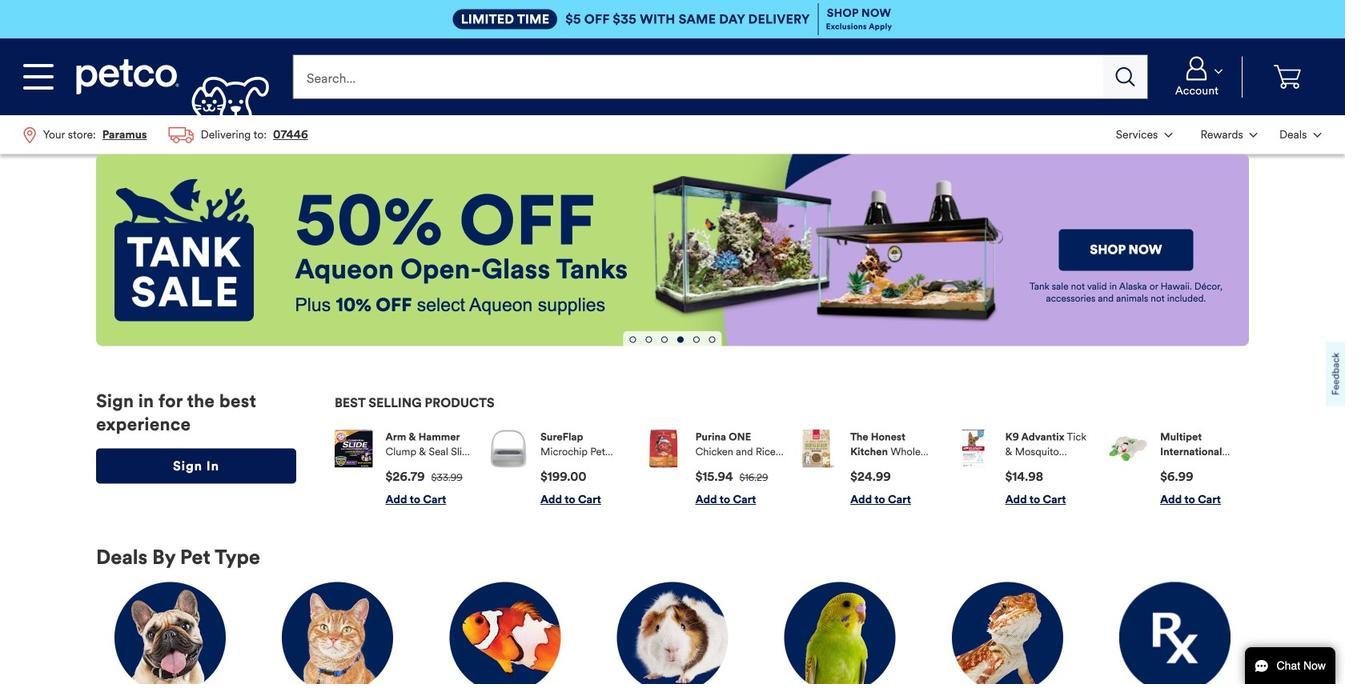 Task type: vqa. For each thing, say whether or not it's contained in the screenshot.
Search search field
yes



Task type: describe. For each thing, give the bounding box(es) containing it.
search image
[[1116, 67, 1136, 87]]

bird deals image
[[785, 583, 896, 685]]

3 list item from the left
[[645, 430, 785, 508]]

tank sale. image
[[115, 179, 254, 322]]

small pet deals image
[[617, 583, 729, 685]]

fish deals image
[[450, 583, 561, 685]]

pet pharmacy image
[[1120, 583, 1231, 685]]

dog deals image
[[115, 583, 226, 685]]

reptile deals image
[[952, 583, 1064, 685]]

cat deals image
[[282, 583, 394, 685]]



Task type: locate. For each thing, give the bounding box(es) containing it.
6 list item from the left
[[1110, 430, 1250, 508]]

list item
[[335, 430, 475, 508], [490, 430, 630, 508], [645, 430, 785, 508], [800, 430, 940, 508], [955, 430, 1095, 508], [1110, 430, 1250, 508]]

5 list item from the left
[[955, 430, 1095, 508]]

Search search field
[[293, 54, 1104, 99]]

2 list item from the left
[[490, 430, 630, 508]]

list
[[13, 115, 319, 154], [1106, 115, 1333, 154], [335, 418, 1250, 520]]

1 list item from the left
[[335, 430, 475, 508]]

4 list item from the left
[[800, 430, 940, 508]]



